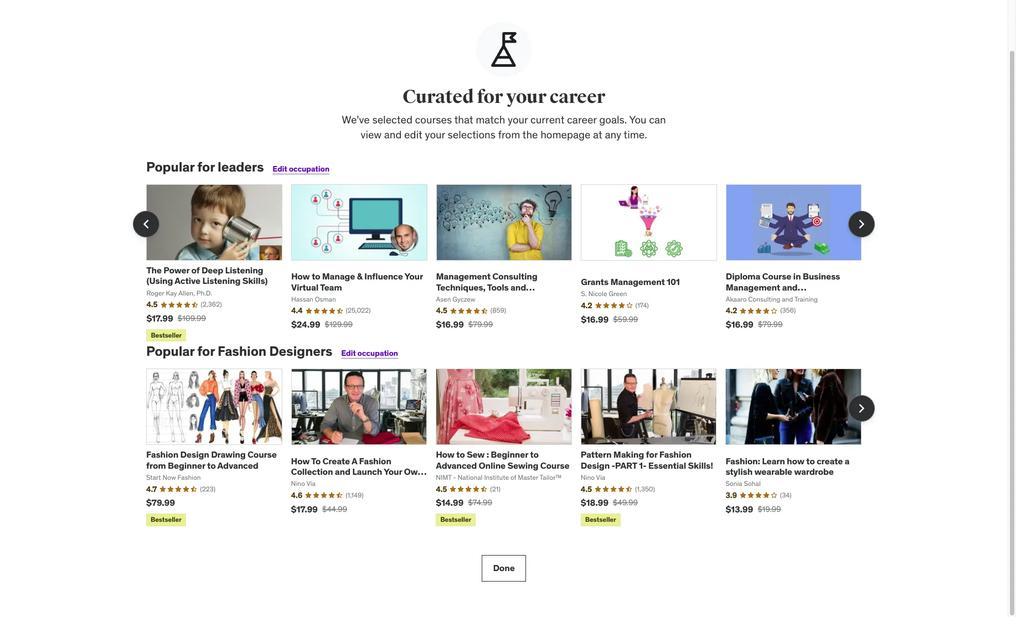 Task type: vqa. For each thing, say whether or not it's contained in the screenshot.
Podcast
no



Task type: locate. For each thing, give the bounding box(es) containing it.
occupation
[[289, 164, 329, 174], [357, 349, 398, 359]]

the
[[522, 128, 538, 141]]

0 horizontal spatial edit
[[273, 164, 287, 174]]

carousel element for popular for leaders
[[133, 184, 875, 344]]

0 vertical spatial occupation
[[289, 164, 329, 174]]

(using
[[146, 275, 173, 286]]

1 vertical spatial popular
[[146, 343, 194, 360]]

design inside fashion design drawing course from beginner to advanced
[[180, 449, 209, 460]]

you
[[629, 113, 647, 126]]

1 horizontal spatial edit occupation button
[[341, 349, 398, 359]]

&
[[357, 271, 362, 282]]

fashion inside pattern making for fashion design -part 1- essential skills!
[[659, 449, 692, 460]]

launch
[[352, 466, 382, 477]]

0 horizontal spatial advanced
[[217, 460, 258, 471]]

course
[[762, 271, 791, 282], [248, 449, 277, 460], [540, 460, 569, 471]]

part
[[615, 460, 637, 471]]

how inside how to manage & influence your virtual team
[[291, 271, 310, 282]]

wearable
[[754, 466, 792, 477]]

1 advanced from the left
[[217, 460, 258, 471]]

0 vertical spatial your
[[404, 271, 423, 282]]

frameworks
[[436, 292, 487, 303]]

0 vertical spatial edit occupation
[[273, 164, 329, 174]]

management inside 'diploma course in business management and entrepreneurship'
[[726, 282, 780, 293]]

0 vertical spatial edit occupation button
[[273, 164, 329, 174]]

your
[[506, 85, 546, 109], [508, 113, 528, 126], [425, 128, 445, 141]]

course right drawing
[[248, 449, 277, 460]]

done
[[493, 563, 515, 574]]

1 horizontal spatial occupation
[[357, 349, 398, 359]]

how left team
[[291, 271, 310, 282]]

and
[[384, 128, 402, 141], [511, 282, 526, 293], [782, 282, 798, 293], [335, 466, 350, 477]]

edit right leaders
[[273, 164, 287, 174]]

carousel element containing fashion design drawing course from beginner to advanced
[[146, 369, 875, 529]]

consulting
[[492, 271, 537, 282]]

career up current
[[550, 85, 605, 109]]

1 vertical spatial carousel element
[[146, 369, 875, 529]]

career
[[550, 85, 605, 109], [567, 113, 597, 126]]

selected
[[372, 113, 412, 126]]

course right sewing
[[540, 460, 569, 471]]

for inside curated for your career we've selected courses that match your current career goals. you can view and edit your selections from the homepage at any time.
[[477, 85, 503, 109]]

how inside how to create a fashion collection and launch your own brand
[[291, 455, 310, 467]]

fashion design drawing course from beginner to advanced
[[146, 449, 277, 471]]

design
[[180, 449, 209, 460], [581, 460, 610, 471]]

essential
[[648, 460, 686, 471]]

your up current
[[506, 85, 546, 109]]

how inside how to sew : beginner to advanced online sewing course
[[436, 449, 454, 460]]

beginner
[[491, 449, 528, 460], [168, 460, 205, 471]]

making
[[613, 449, 644, 460]]

deep
[[201, 265, 223, 276]]

influence
[[364, 271, 403, 282]]

1 vertical spatial your
[[384, 466, 402, 477]]

beginner left drawing
[[168, 460, 205, 471]]

1 horizontal spatial from
[[498, 128, 520, 141]]

popular for popular for fashion designers
[[146, 343, 194, 360]]

1 vertical spatial edit
[[341, 349, 356, 359]]

beginner inside how to sew : beginner to advanced online sewing course
[[491, 449, 528, 460]]

sewing
[[507, 460, 538, 471]]

goals.
[[599, 113, 627, 126]]

1-
[[639, 460, 646, 471]]

of
[[191, 265, 200, 276]]

and left business
[[782, 282, 798, 293]]

can
[[649, 113, 666, 126]]

fashion:
[[726, 455, 760, 467]]

your
[[404, 271, 423, 282], [384, 466, 402, 477]]

your right influence at the left of the page
[[404, 271, 423, 282]]

management left 101
[[610, 276, 665, 287]]

how to manage & influence your virtual team
[[291, 271, 423, 293]]

management consulting techniques, tools and frameworks link
[[436, 271, 537, 303]]

1 vertical spatial edit occupation button
[[341, 349, 398, 359]]

your left own on the left of the page
[[384, 466, 402, 477]]

manage
[[322, 271, 355, 282]]

grants
[[581, 276, 609, 287]]

1 vertical spatial occupation
[[357, 349, 398, 359]]

0 horizontal spatial your
[[384, 466, 402, 477]]

and inside management consulting techniques, tools and frameworks
[[511, 282, 526, 293]]

1 horizontal spatial course
[[540, 460, 569, 471]]

how to create a fashion collection and launch your own brand
[[291, 455, 423, 488]]

edit
[[404, 128, 422, 141]]

0 horizontal spatial course
[[248, 449, 277, 460]]

1 horizontal spatial beginner
[[491, 449, 528, 460]]

course inside fashion design drawing course from beginner to advanced
[[248, 449, 277, 460]]

how left sew
[[436, 449, 454, 460]]

previous image
[[137, 215, 155, 233]]

and left a
[[335, 466, 350, 477]]

and down the selected at the left
[[384, 128, 402, 141]]

2 advanced from the left
[[436, 460, 477, 471]]

grants management 101 link
[[581, 276, 680, 287]]

how left to
[[291, 455, 310, 467]]

0 horizontal spatial edit occupation
[[273, 164, 329, 174]]

1 horizontal spatial advanced
[[436, 460, 477, 471]]

at
[[593, 128, 602, 141]]

edit right designers
[[341, 349, 356, 359]]

1 vertical spatial career
[[567, 113, 597, 126]]

the power of deep listening (using active listening skills)
[[146, 265, 268, 286]]

curated
[[403, 85, 474, 109]]

0 vertical spatial carousel element
[[133, 184, 875, 344]]

a
[[845, 455, 850, 467]]

to inside how to manage & influence your virtual team
[[312, 271, 320, 282]]

popular
[[146, 158, 194, 176], [146, 343, 194, 360]]

management up frameworks
[[436, 271, 491, 282]]

edit
[[273, 164, 287, 174], [341, 349, 356, 359]]

edit occupation
[[273, 164, 329, 174], [341, 349, 398, 359]]

management
[[436, 271, 491, 282], [610, 276, 665, 287], [726, 282, 780, 293]]

beginner right ':'
[[491, 449, 528, 460]]

for for leaders
[[197, 158, 215, 176]]

to
[[311, 455, 321, 467]]

listening right of
[[202, 275, 241, 286]]

-
[[612, 460, 615, 471]]

for
[[477, 85, 503, 109], [197, 158, 215, 176], [197, 343, 215, 360], [646, 449, 657, 460]]

career up at
[[567, 113, 597, 126]]

collection
[[291, 466, 333, 477]]

next image
[[853, 215, 870, 233]]

for for fashion
[[197, 343, 215, 360]]

advanced
[[217, 460, 258, 471], [436, 460, 477, 471]]

:
[[486, 449, 489, 460]]

1 horizontal spatial design
[[581, 460, 610, 471]]

current
[[530, 113, 564, 126]]

0 horizontal spatial management
[[436, 271, 491, 282]]

to
[[312, 271, 320, 282], [456, 449, 465, 460], [530, 449, 539, 460], [806, 455, 815, 467], [207, 460, 216, 471]]

2 popular from the top
[[146, 343, 194, 360]]

learn
[[762, 455, 785, 467]]

0 horizontal spatial beginner
[[168, 460, 205, 471]]

occupation for popular for leaders
[[289, 164, 329, 174]]

0 horizontal spatial from
[[146, 460, 166, 471]]

your up "the"
[[508, 113, 528, 126]]

1 vertical spatial edit occupation
[[341, 349, 398, 359]]

diploma course in business management and entrepreneurship
[[726, 271, 840, 303]]

we've
[[342, 113, 370, 126]]

0 vertical spatial from
[[498, 128, 520, 141]]

1 horizontal spatial management
[[610, 276, 665, 287]]

done link
[[482, 555, 526, 582]]

0 horizontal spatial design
[[180, 449, 209, 460]]

101
[[667, 276, 680, 287]]

1 horizontal spatial edit
[[341, 349, 356, 359]]

listening
[[225, 265, 263, 276], [202, 275, 241, 286]]

0 vertical spatial popular
[[146, 158, 194, 176]]

how to sew : beginner to advanced online sewing course link
[[436, 449, 569, 471]]

2 horizontal spatial course
[[762, 271, 791, 282]]

how to create a fashion collection and launch your own brand link
[[291, 455, 427, 488]]

1 vertical spatial from
[[146, 460, 166, 471]]

design left drawing
[[180, 449, 209, 460]]

1 popular from the top
[[146, 158, 194, 176]]

create
[[817, 455, 843, 467]]

the
[[146, 265, 162, 276]]

wardrobe
[[794, 466, 834, 477]]

fashion inside fashion design drawing course from beginner to advanced
[[146, 449, 178, 460]]

0 horizontal spatial edit occupation button
[[273, 164, 329, 174]]

match
[[476, 113, 505, 126]]

how for popular for leaders
[[291, 271, 310, 282]]

management left in at the right top of page
[[726, 282, 780, 293]]

how to manage & influence your virtual team link
[[291, 271, 423, 293]]

1 horizontal spatial edit occupation
[[341, 349, 398, 359]]

view
[[361, 128, 382, 141]]

how
[[291, 271, 310, 282], [436, 449, 454, 460], [291, 455, 310, 467]]

active
[[175, 275, 200, 286]]

and right tools
[[511, 282, 526, 293]]

carousel element containing the power of deep listening (using active listening skills)
[[133, 184, 875, 344]]

0 horizontal spatial occupation
[[289, 164, 329, 174]]

course inside 'diploma course in business management and entrepreneurship'
[[762, 271, 791, 282]]

1 horizontal spatial your
[[404, 271, 423, 282]]

your inside how to manage & influence your virtual team
[[404, 271, 423, 282]]

selections
[[448, 128, 496, 141]]

leaders
[[218, 158, 264, 176]]

diploma course in business management and entrepreneurship link
[[726, 271, 840, 303]]

course left in at the right top of page
[[762, 271, 791, 282]]

your down courses
[[425, 128, 445, 141]]

0 vertical spatial edit
[[273, 164, 287, 174]]

grants management 101
[[581, 276, 680, 287]]

carousel element
[[133, 184, 875, 344], [146, 369, 875, 529]]

2 horizontal spatial management
[[726, 282, 780, 293]]

design left -
[[581, 460, 610, 471]]

2 vertical spatial your
[[425, 128, 445, 141]]



Task type: describe. For each thing, give the bounding box(es) containing it.
team
[[320, 282, 342, 293]]

fashion design drawing course from beginner to advanced link
[[146, 449, 277, 471]]

advanced inside how to sew : beginner to advanced online sewing course
[[436, 460, 477, 471]]

next image
[[853, 400, 870, 418]]

tools
[[487, 282, 509, 293]]

to inside fashion: learn how to create a stylish wearable wardrobe
[[806, 455, 815, 467]]

1 vertical spatial your
[[508, 113, 528, 126]]

that
[[454, 113, 473, 126]]

how for popular for fashion designers
[[291, 455, 310, 467]]

edit occupation button for popular for leaders
[[273, 164, 329, 174]]

drawing
[[211, 449, 246, 460]]

beginner inside fashion design drawing course from beginner to advanced
[[168, 460, 205, 471]]

online
[[479, 460, 506, 471]]

occupation for popular for fashion designers
[[357, 349, 398, 359]]

carousel element for popular for fashion designers
[[146, 369, 875, 529]]

in
[[793, 271, 801, 282]]

from inside curated for your career we've selected courses that match your current career goals. you can view and edit your selections from the homepage at any time.
[[498, 128, 520, 141]]

edit occupation for popular for leaders
[[273, 164, 329, 174]]

design inside pattern making for fashion design -part 1- essential skills!
[[581, 460, 610, 471]]

course inside how to sew : beginner to advanced online sewing course
[[540, 460, 569, 471]]

how to sew : beginner to advanced online sewing course
[[436, 449, 569, 471]]

business
[[803, 271, 840, 282]]

to inside fashion design drawing course from beginner to advanced
[[207, 460, 216, 471]]

skills!
[[688, 460, 713, 471]]

sew
[[467, 449, 485, 460]]

any
[[605, 128, 621, 141]]

own
[[404, 466, 423, 477]]

management inside management consulting techniques, tools and frameworks
[[436, 271, 491, 282]]

edit occupation for popular for fashion designers
[[341, 349, 398, 359]]

pattern
[[581, 449, 612, 460]]

stylish
[[726, 466, 753, 477]]

entrepreneurship
[[726, 292, 798, 303]]

fashion: learn how to create a stylish wearable wardrobe
[[726, 455, 850, 477]]

and inside 'diploma course in business management and entrepreneurship'
[[782, 282, 798, 293]]

popular for leaders
[[146, 158, 264, 176]]

create
[[323, 455, 350, 467]]

and inside curated for your career we've selected courses that match your current career goals. you can view and edit your selections from the homepage at any time.
[[384, 128, 402, 141]]

from inside fashion design drawing course from beginner to advanced
[[146, 460, 166, 471]]

listening right deep
[[225, 265, 263, 276]]

courses
[[415, 113, 452, 126]]

0 vertical spatial career
[[550, 85, 605, 109]]

edit for popular for fashion designers
[[341, 349, 356, 359]]

a
[[352, 455, 357, 467]]

for inside pattern making for fashion design -part 1- essential skills!
[[646, 449, 657, 460]]

techniques,
[[436, 282, 485, 293]]

curated for your career we've selected courses that match your current career goals. you can view and edit your selections from the homepage at any time.
[[342, 85, 666, 141]]

how
[[787, 455, 804, 467]]

virtual
[[291, 282, 318, 293]]

fashion: learn how to create a stylish wearable wardrobe link
[[726, 455, 850, 477]]

diploma
[[726, 271, 760, 282]]

power
[[163, 265, 189, 276]]

skills)
[[242, 275, 268, 286]]

pattern making for fashion design -part 1- essential skills!
[[581, 449, 713, 471]]

edit occupation button for popular for fashion designers
[[341, 349, 398, 359]]

designers
[[269, 343, 332, 360]]

0 vertical spatial your
[[506, 85, 546, 109]]

management consulting techniques, tools and frameworks
[[436, 271, 537, 303]]

your inside how to create a fashion collection and launch your own brand
[[384, 466, 402, 477]]

time.
[[624, 128, 647, 141]]

the power of deep listening (using active listening skills) link
[[146, 265, 268, 286]]

pattern making for fashion design -part 1- essential skills! link
[[581, 449, 713, 471]]

for for your
[[477, 85, 503, 109]]

edit for popular for leaders
[[273, 164, 287, 174]]

popular for fashion designers
[[146, 343, 332, 360]]

advanced inside fashion design drawing course from beginner to advanced
[[217, 460, 258, 471]]

brand
[[291, 477, 316, 488]]

popular for popular for leaders
[[146, 158, 194, 176]]

homepage
[[540, 128, 591, 141]]

and inside how to create a fashion collection and launch your own brand
[[335, 466, 350, 477]]

fashion inside how to create a fashion collection and launch your own brand
[[359, 455, 391, 467]]



